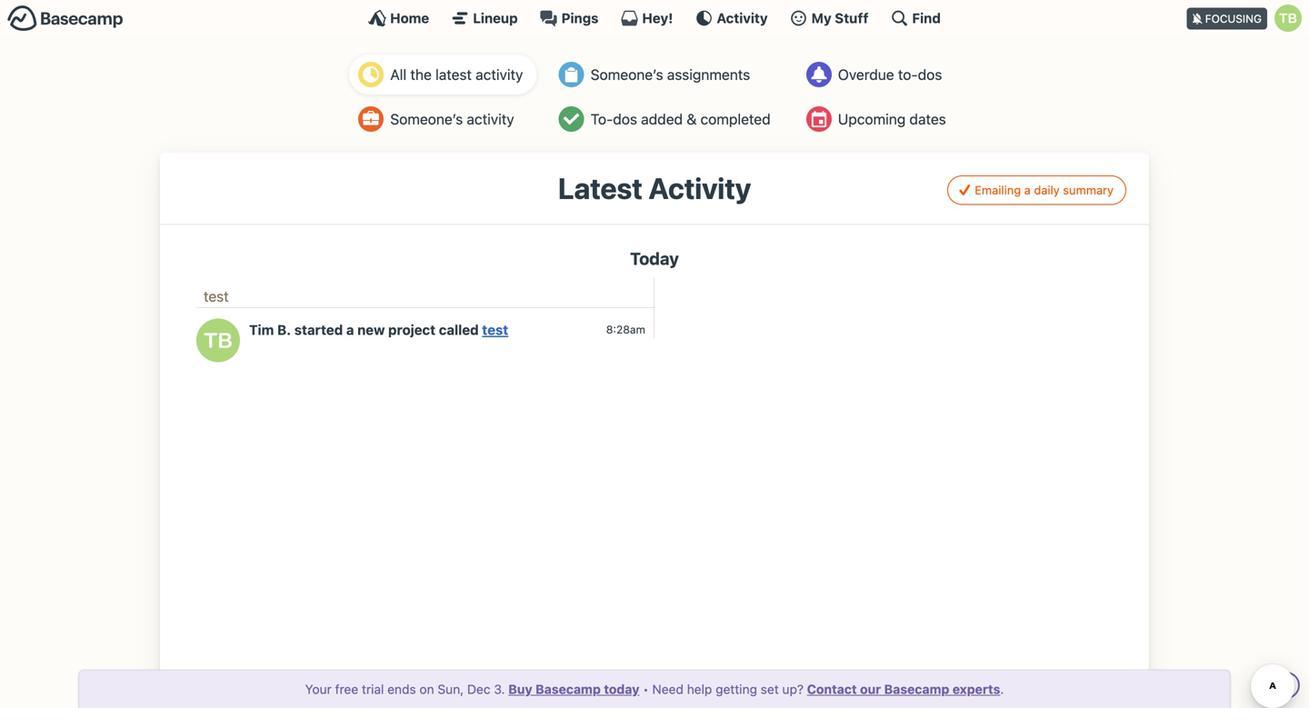 Task type: vqa. For each thing, say whether or not it's contained in the screenshot.
Use a to-do list template... on the right top of page
no



Task type: describe. For each thing, give the bounding box(es) containing it.
hey!
[[642, 10, 673, 26]]

0 vertical spatial dos
[[918, 66, 943, 83]]

a inside emailing a daily summary button
[[1025, 183, 1031, 197]]

&
[[687, 111, 697, 128]]

focusing button
[[1188, 0, 1310, 35]]

my stuff button
[[790, 9, 869, 27]]

assignment image
[[559, 62, 584, 87]]

activity link
[[695, 9, 768, 27]]

0 vertical spatial activity
[[476, 66, 523, 83]]

lineup
[[473, 10, 518, 26]]

someone's assignments
[[591, 66, 751, 83]]

daily
[[1034, 183, 1060, 197]]

upcoming dates link
[[797, 99, 960, 139]]

find button
[[891, 9, 941, 27]]

overdue to-dos link
[[797, 55, 960, 95]]

activity report image
[[359, 62, 384, 87]]

your free trial ends on sun, dec  3. buy basecamp today • need help getting set up? contact our basecamp experts .
[[305, 682, 1004, 697]]

lineup link
[[451, 9, 518, 27]]

overdue
[[838, 66, 895, 83]]

pings
[[562, 10, 599, 26]]

your
[[305, 682, 332, 697]]

sun,
[[438, 682, 464, 697]]

1 vertical spatial test link
[[482, 322, 509, 338]]

dates
[[910, 111, 947, 128]]

1 vertical spatial test
[[482, 322, 509, 338]]

on
[[420, 682, 434, 697]]

project
[[388, 322, 436, 338]]

find
[[913, 10, 941, 26]]

all the latest activity
[[390, 66, 523, 83]]

home link
[[368, 9, 429, 27]]

set
[[761, 682, 779, 697]]

all
[[390, 66, 407, 83]]

2 basecamp from the left
[[885, 682, 950, 697]]

need
[[653, 682, 684, 697]]

activity inside main element
[[717, 10, 768, 26]]

today
[[630, 249, 679, 269]]

0 vertical spatial test link
[[204, 288, 229, 305]]

buy basecamp today link
[[509, 682, 640, 697]]

schedule image
[[807, 106, 832, 132]]

experts
[[953, 682, 1001, 697]]

todo image
[[559, 106, 584, 132]]

stuff
[[835, 10, 869, 26]]

tim
[[249, 322, 274, 338]]

contact
[[807, 682, 857, 697]]

person report image
[[359, 106, 384, 132]]

home
[[390, 10, 429, 26]]

dos inside "link"
[[613, 111, 638, 128]]

free
[[335, 682, 359, 697]]

buy
[[509, 682, 533, 697]]



Task type: locate. For each thing, give the bounding box(es) containing it.
dos left added
[[613, 111, 638, 128]]

latest
[[558, 171, 643, 206]]

latest
[[436, 66, 472, 83]]

8:28am element
[[606, 323, 646, 336]]

contact our basecamp experts link
[[807, 682, 1001, 697]]

to-dos added & completed
[[591, 111, 771, 128]]

pings button
[[540, 9, 599, 27]]

a left daily on the right of the page
[[1025, 183, 1031, 197]]

today
[[604, 682, 640, 697]]

tim b. started a new project called test
[[249, 322, 509, 338]]

assignments
[[667, 66, 751, 83]]

0 horizontal spatial basecamp
[[536, 682, 601, 697]]

0 vertical spatial activity
[[717, 10, 768, 26]]

someone's activity link
[[349, 99, 537, 139]]

1 vertical spatial someone's
[[390, 111, 463, 128]]

1 vertical spatial activity
[[467, 111, 514, 128]]

the
[[411, 66, 432, 83]]

to-dos added & completed link
[[550, 99, 785, 139]]

basecamp right buy
[[536, 682, 601, 697]]

my
[[812, 10, 832, 26]]

test link right called
[[482, 322, 509, 338]]

3.
[[494, 682, 505, 697]]

called
[[439, 322, 479, 338]]

emailing a daily summary button
[[948, 176, 1127, 205]]

0 vertical spatial test
[[204, 288, 229, 305]]

test right called
[[482, 322, 509, 338]]

test link up tim burton image
[[204, 288, 229, 305]]

a
[[1025, 183, 1031, 197], [346, 322, 354, 338]]

someone's
[[591, 66, 664, 83], [390, 111, 463, 128]]

focusing
[[1206, 12, 1262, 25]]

a left new on the top
[[346, 322, 354, 338]]

1 horizontal spatial basecamp
[[885, 682, 950, 697]]

1 horizontal spatial a
[[1025, 183, 1031, 197]]

all the latest activity link
[[349, 55, 537, 95]]

basecamp
[[536, 682, 601, 697], [885, 682, 950, 697]]

someone's activity
[[390, 111, 514, 128]]

activity up assignments
[[717, 10, 768, 26]]

main element
[[0, 0, 1310, 35]]

someone's down the the
[[390, 111, 463, 128]]

8:28am
[[606, 323, 646, 336]]

1 horizontal spatial dos
[[918, 66, 943, 83]]

someone's inside someone's activity link
[[390, 111, 463, 128]]

activity
[[476, 66, 523, 83], [467, 111, 514, 128]]

someone's inside 'someone's assignments' link
[[591, 66, 664, 83]]

0 horizontal spatial test link
[[204, 288, 229, 305]]

new
[[358, 322, 385, 338]]

•
[[643, 682, 649, 697]]

getting
[[716, 682, 758, 697]]

emailing a daily summary
[[975, 183, 1114, 197]]

our
[[860, 682, 881, 697]]

added
[[641, 111, 683, 128]]

1 horizontal spatial test
[[482, 322, 509, 338]]

0 horizontal spatial dos
[[613, 111, 638, 128]]

activity right latest
[[476, 66, 523, 83]]

started
[[294, 322, 343, 338]]

to-
[[591, 111, 613, 128]]

hey! button
[[621, 9, 673, 27]]

someone's assignments link
[[550, 55, 785, 95]]

upcoming dates
[[838, 111, 947, 128]]

activity
[[717, 10, 768, 26], [649, 171, 751, 206]]

test
[[204, 288, 229, 305], [482, 322, 509, 338]]

0 vertical spatial a
[[1025, 183, 1031, 197]]

1 horizontal spatial test link
[[482, 322, 509, 338]]

test up tim burton image
[[204, 288, 229, 305]]

latest activity
[[558, 171, 751, 206]]

trial
[[362, 682, 384, 697]]

someone's for someone's assignments
[[591, 66, 664, 83]]

up?
[[783, 682, 804, 697]]

someone's up to-
[[591, 66, 664, 83]]

dos
[[918, 66, 943, 83], [613, 111, 638, 128]]

tim burton image
[[196, 319, 240, 362]]

0 horizontal spatial a
[[346, 322, 354, 338]]

basecamp right our
[[885, 682, 950, 697]]

activity down the &
[[649, 171, 751, 206]]

test link
[[204, 288, 229, 305], [482, 322, 509, 338]]

switch accounts image
[[7, 5, 124, 33]]

0 vertical spatial someone's
[[591, 66, 664, 83]]

1 vertical spatial activity
[[649, 171, 751, 206]]

0 horizontal spatial someone's
[[390, 111, 463, 128]]

upcoming
[[838, 111, 906, 128]]

1 basecamp from the left
[[536, 682, 601, 697]]

help
[[687, 682, 712, 697]]

activity down all the latest activity at the top left of the page
[[467, 111, 514, 128]]

summary
[[1063, 183, 1114, 197]]

completed
[[701, 111, 771, 128]]

1 vertical spatial dos
[[613, 111, 638, 128]]

b.
[[277, 322, 291, 338]]

1 horizontal spatial someone's
[[591, 66, 664, 83]]

dec
[[467, 682, 491, 697]]

to-
[[898, 66, 918, 83]]

tim burton image
[[1275, 5, 1302, 32]]

overdue to-dos
[[838, 66, 943, 83]]

.
[[1001, 682, 1004, 697]]

dos up dates
[[918, 66, 943, 83]]

ends
[[388, 682, 416, 697]]

1 vertical spatial a
[[346, 322, 354, 338]]

reports image
[[807, 62, 832, 87]]

emailing
[[975, 183, 1021, 197]]

my stuff
[[812, 10, 869, 26]]

someone's for someone's activity
[[390, 111, 463, 128]]

0 horizontal spatial test
[[204, 288, 229, 305]]



